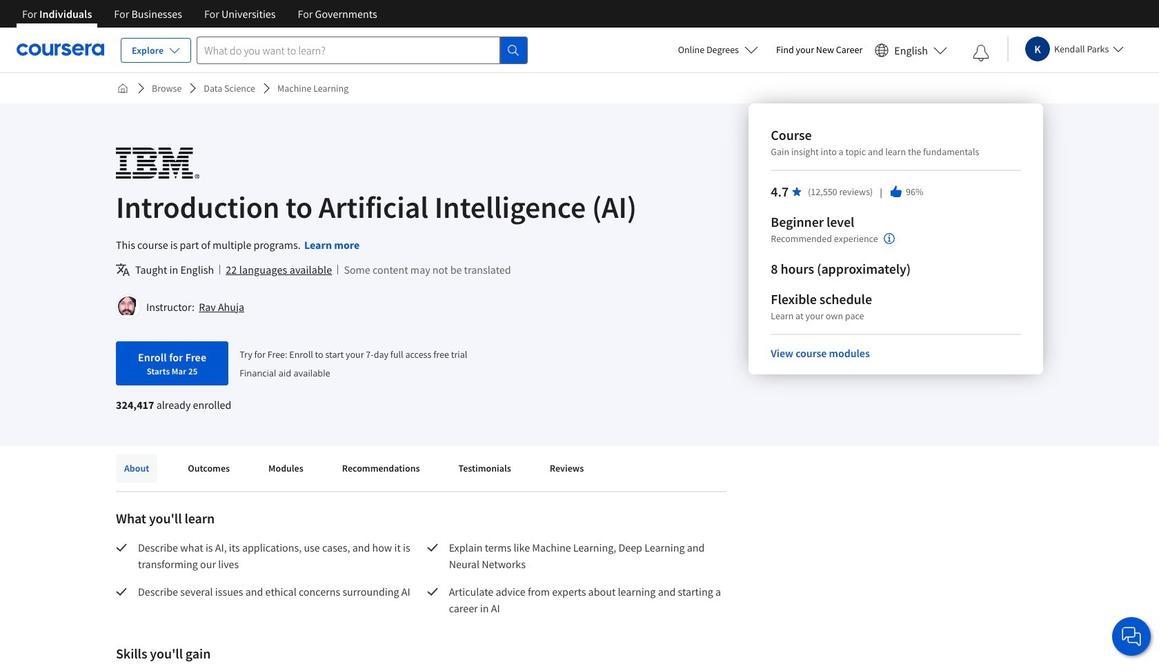 Task type: describe. For each thing, give the bounding box(es) containing it.
rav ahuja image
[[118, 297, 139, 317]]

What do you want to learn? text field
[[197, 36, 501, 64]]

home image
[[117, 83, 128, 94]]

information about difficulty level pre-requisites. image
[[884, 233, 895, 244]]



Task type: vqa. For each thing, say whether or not it's contained in the screenshot.
"There's an increasing demand both from tech companies and non- tech companies for highly-skilled engineers to create, build and maintain high quality systems from manufacturing to product design. But growth in engineering grads has not kept pace."
no



Task type: locate. For each thing, give the bounding box(es) containing it.
coursera image
[[17, 39, 104, 61]]

ibm image
[[116, 148, 199, 179]]

banner navigation
[[11, 0, 388, 28]]

None search field
[[197, 36, 528, 64]]



